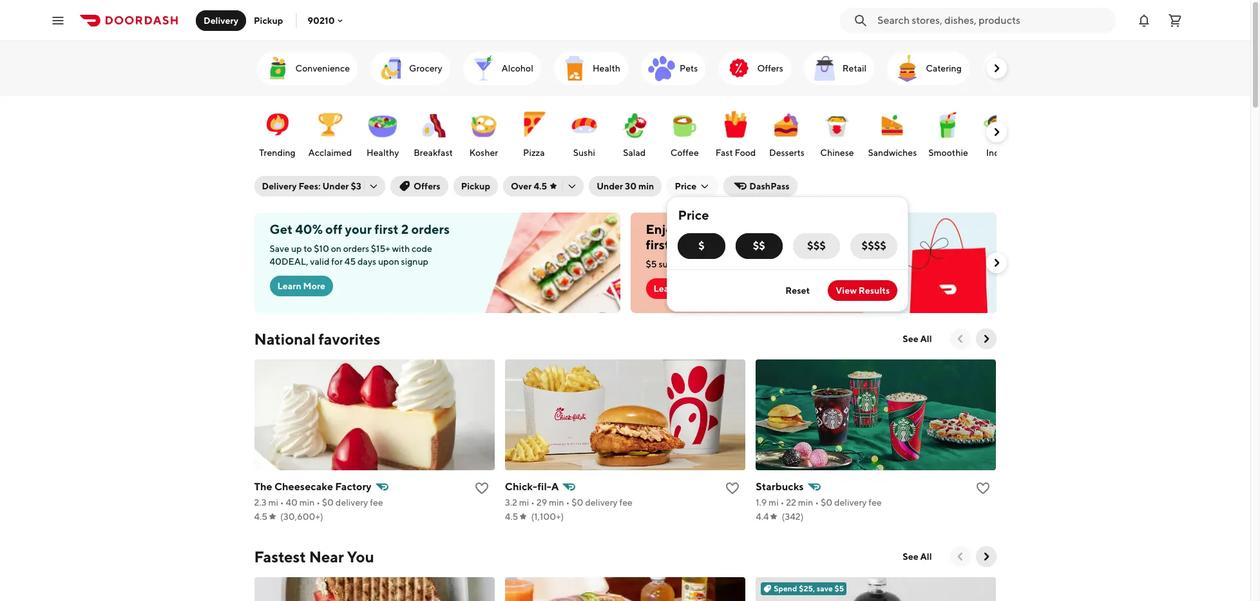 Task type: describe. For each thing, give the bounding box(es) containing it.
delivery button
[[196, 10, 246, 31]]

on inside enjoy a $0 delivery fee on your first order.
[[785, 222, 800, 237]]

save
[[270, 244, 289, 254]]

3.2
[[505, 498, 518, 508]]

1 • from the left
[[280, 498, 284, 508]]

$25,
[[799, 584, 815, 594]]

factory
[[335, 481, 372, 493]]

$$
[[753, 240, 766, 252]]

$0
[[692, 222, 709, 237]]

fast
[[716, 148, 733, 158]]

indian
[[987, 148, 1012, 158]]

health link
[[554, 52, 628, 85]]

chinese
[[821, 148, 854, 158]]

pets image
[[646, 53, 677, 84]]

1.9
[[756, 498, 767, 508]]

offers image
[[724, 53, 755, 84]]

national favorites link
[[254, 329, 380, 349]]

offers link
[[719, 52, 791, 85]]

$$ button
[[736, 233, 783, 259]]

$​0 for a
[[572, 498, 584, 508]]

$$$ button
[[793, 233, 841, 259]]

a
[[552, 481, 559, 493]]

alcohol
[[502, 63, 534, 73]]

4.5 inside button
[[534, 181, 547, 191]]

$$$
[[808, 240, 826, 252]]

$10
[[314, 244, 329, 254]]

fastest near you
[[254, 548, 374, 566]]

1 vertical spatial price
[[678, 208, 709, 222]]

acclaimed
[[308, 148, 352, 158]]

reset
[[786, 286, 810, 296]]

retail image
[[809, 53, 840, 84]]

delivery for delivery fees: under $3
[[262, 181, 297, 191]]

(1,100+)
[[531, 512, 564, 522]]

2 vertical spatial next button of carousel image
[[980, 333, 993, 345]]

grocery link
[[371, 52, 450, 85]]

fee for chick-fil-a
[[620, 498, 633, 508]]

4 • from the left
[[566, 498, 570, 508]]

fee for starbucks
[[869, 498, 882, 508]]

90210 button
[[308, 15, 345, 25]]

grocery image
[[376, 53, 407, 84]]

fee for the cheesecake factory
[[370, 498, 383, 508]]

under inside button
[[597, 181, 623, 191]]

0 vertical spatial next button of carousel image
[[990, 126, 1003, 139]]

learn more for 40%
[[277, 281, 326, 291]]

mi for the
[[268, 498, 278, 508]]

save up to $10 on orders $15+ with code 40deal, valid for 45 days upon signup
[[270, 244, 432, 267]]

order.
[[673, 237, 708, 252]]

3 $​0 from the left
[[821, 498, 833, 508]]

your inside enjoy a $0 delivery fee on your first order.
[[802, 222, 829, 237]]

45
[[345, 257, 356, 267]]

min for starbucks
[[798, 498, 814, 508]]

previous button of carousel image for national favorites
[[954, 333, 967, 345]]

90210
[[308, 15, 335, 25]]

up
[[291, 244, 302, 254]]

fee inside enjoy a $0 delivery fee on your first order.
[[763, 222, 782, 237]]

enjoy
[[646, 222, 680, 237]]

3 mi from the left
[[769, 498, 779, 508]]

2.3 mi • 40 min • $​0 delivery fee
[[254, 498, 383, 508]]

flowers image
[[988, 53, 1019, 84]]

fees:
[[299, 181, 321, 191]]

trending
[[259, 148, 296, 158]]

min for chick-fil-a
[[549, 498, 564, 508]]

0 vertical spatial pickup
[[254, 15, 283, 25]]

for
[[331, 257, 343, 267]]

4.5 for the cheesecake factory
[[254, 512, 268, 522]]

0 vertical spatial orders
[[412, 222, 450, 237]]

fastest
[[254, 548, 306, 566]]

pets link
[[641, 52, 706, 85]]

see for national favorites
[[903, 334, 919, 344]]

40%
[[295, 222, 323, 237]]

1.9 mi • 22 min • $​0 delivery fee
[[756, 498, 882, 508]]

fastest near you link
[[254, 547, 374, 567]]

a
[[683, 222, 690, 237]]

fil-
[[538, 481, 552, 493]]

learn for get 40% off your first 2 orders
[[277, 281, 301, 291]]

delivery fees: under $3
[[262, 181, 361, 191]]

1 horizontal spatial $5
[[835, 584, 845, 594]]

$ button
[[678, 233, 725, 259]]

(342)
[[782, 512, 804, 522]]

results
[[859, 286, 890, 296]]

near
[[309, 548, 344, 566]]

to
[[304, 244, 312, 254]]

under 30 min button
[[589, 176, 662, 197]]

trending link
[[256, 102, 299, 162]]

mi for chick-
[[519, 498, 529, 508]]

delivery for delivery
[[204, 15, 238, 25]]

notification bell image
[[1137, 13, 1152, 28]]

minimum
[[694, 259, 733, 269]]

3.2 mi • 29 min • $​0 delivery fee
[[505, 498, 633, 508]]

2
[[401, 222, 409, 237]]

acclaimed link
[[306, 102, 355, 162]]

signup
[[401, 257, 429, 267]]

click to add this store to your saved list image for starbucks
[[976, 481, 992, 496]]

catering image
[[893, 53, 924, 84]]

previous button of carousel image for fastest near you
[[954, 550, 967, 563]]

favorites
[[319, 330, 380, 348]]

convenience image
[[262, 53, 293, 84]]

6 • from the left
[[815, 498, 819, 508]]

save
[[817, 584, 833, 594]]

click to add this store to your saved list image for chick-fil-a
[[725, 481, 741, 496]]

pizza
[[523, 148, 545, 158]]

40
[[286, 498, 298, 508]]

see all for national favorites
[[903, 334, 932, 344]]

1 horizontal spatial pickup
[[461, 181, 490, 191]]

upon
[[378, 257, 399, 267]]



Task type: vqa. For each thing, say whether or not it's contained in the screenshot.


Task type: locate. For each thing, give the bounding box(es) containing it.
2 click to add this store to your saved list image from the left
[[976, 481, 992, 496]]

min inside button
[[639, 181, 654, 191]]

min right "22"
[[798, 498, 814, 508]]

1 horizontal spatial delivery
[[262, 181, 297, 191]]

delivery for starbucks
[[835, 498, 867, 508]]

1 $​0 from the left
[[322, 498, 334, 508]]

you
[[347, 548, 374, 566]]

your right off
[[345, 222, 372, 237]]

2 horizontal spatial mi
[[769, 498, 779, 508]]

2 see from the top
[[903, 552, 919, 562]]

orders up code
[[412, 222, 450, 237]]

all for national favorites
[[921, 334, 932, 344]]

0 horizontal spatial $5
[[646, 259, 657, 269]]

5 • from the left
[[781, 498, 785, 508]]

0 vertical spatial first
[[375, 222, 399, 237]]

first left 2
[[375, 222, 399, 237]]

valid
[[310, 257, 330, 267]]

0 horizontal spatial $​0
[[322, 498, 334, 508]]

coffee
[[671, 148, 699, 158]]

0 vertical spatial $5
[[646, 259, 657, 269]]

1 see from the top
[[903, 334, 919, 344]]

1 vertical spatial on
[[331, 244, 342, 254]]

1 vertical spatial next button of carousel image
[[990, 257, 1003, 269]]

convenience link
[[257, 52, 358, 85]]

0 vertical spatial pickup button
[[246, 10, 291, 31]]

2 $​0 from the left
[[572, 498, 584, 508]]

1 horizontal spatial your
[[802, 222, 829, 237]]

pickup button down "kosher"
[[454, 176, 498, 197]]

2 mi from the left
[[519, 498, 529, 508]]

health
[[593, 63, 621, 73]]

offers down breakfast on the top left of the page
[[414, 181, 441, 191]]

$5
[[646, 259, 657, 269], [835, 584, 845, 594]]

delivery inside button
[[204, 15, 238, 25]]

4.5 down 3.2
[[505, 512, 518, 522]]

$$$$ button
[[851, 233, 898, 259]]

1 see all link from the top
[[895, 329, 940, 349]]

alcohol image
[[468, 53, 499, 84]]

1 horizontal spatial learn more
[[654, 284, 702, 294]]

see all for fastest near you
[[903, 552, 932, 562]]

next button of carousel image
[[990, 126, 1003, 139], [980, 550, 993, 563]]

1 horizontal spatial $​0
[[572, 498, 584, 508]]

1 horizontal spatial 4.5
[[505, 512, 518, 522]]

4.5 for chick-fil-a
[[505, 512, 518, 522]]

all
[[921, 334, 932, 344], [921, 552, 932, 562]]

1 horizontal spatial click to add this store to your saved list image
[[976, 481, 992, 496]]

more
[[303, 281, 326, 291], [680, 284, 702, 294]]

0 horizontal spatial learn
[[277, 281, 301, 291]]

1 vertical spatial delivery
[[262, 181, 297, 191]]

price
[[675, 181, 697, 191], [678, 208, 709, 222]]

0 vertical spatial previous button of carousel image
[[954, 333, 967, 345]]

2 under from the left
[[597, 181, 623, 191]]

1 vertical spatial see
[[903, 552, 919, 562]]

salad
[[623, 148, 646, 158]]

mi
[[268, 498, 278, 508], [519, 498, 529, 508], [769, 498, 779, 508]]

learn more button for a
[[646, 278, 710, 299]]

subtotal
[[659, 259, 693, 269]]

0 horizontal spatial more
[[303, 281, 326, 291]]

sandwiches
[[868, 148, 917, 158]]

pickup right delivery button
[[254, 15, 283, 25]]

$​0 down the cheesecake factory
[[322, 498, 334, 508]]

$5 right save
[[835, 584, 845, 594]]

1 vertical spatial pickup button
[[454, 176, 498, 197]]

mi right the 1.9
[[769, 498, 779, 508]]

pickup button up convenience image
[[246, 10, 291, 31]]

4.4
[[756, 512, 769, 522]]

orders
[[412, 222, 450, 237], [343, 244, 369, 254]]

1 vertical spatial see all link
[[895, 547, 940, 567]]

off
[[326, 222, 343, 237]]

healthy
[[367, 148, 399, 158]]

4.5
[[534, 181, 547, 191], [254, 512, 268, 522], [505, 512, 518, 522]]

$​0 for factory
[[322, 498, 334, 508]]

1 horizontal spatial pickup button
[[454, 176, 498, 197]]

fast food
[[716, 148, 756, 158]]

delivery for the cheesecake factory
[[336, 498, 368, 508]]

0 horizontal spatial under
[[323, 181, 349, 191]]

0 vertical spatial offers
[[758, 63, 784, 73]]

kosher
[[470, 148, 498, 158]]

learn more down subtotal
[[654, 284, 702, 294]]

min up (30,600+)
[[300, 498, 315, 508]]

starbucks
[[756, 481, 804, 493]]

learn more down 40deal,
[[277, 281, 326, 291]]

4.5 right 'over' at the left top of the page
[[534, 181, 547, 191]]

1 your from the left
[[345, 222, 372, 237]]

the cheesecake factory
[[254, 481, 372, 493]]

29
[[537, 498, 547, 508]]

• left "22"
[[781, 498, 785, 508]]

code
[[412, 244, 432, 254]]

2 horizontal spatial 4.5
[[534, 181, 547, 191]]

0 vertical spatial delivery
[[204, 15, 238, 25]]

1 click to add this store to your saved list image from the left
[[725, 481, 741, 496]]

first inside enjoy a $0 delivery fee on your first order.
[[646, 237, 670, 252]]

click to add this store to your saved list image
[[725, 481, 741, 496], [976, 481, 992, 496]]

0 vertical spatial see all link
[[895, 329, 940, 349]]

1 horizontal spatial mi
[[519, 498, 529, 508]]

• left the 40
[[280, 498, 284, 508]]

0 horizontal spatial first
[[375, 222, 399, 237]]

all for fastest near you
[[921, 552, 932, 562]]

2 see all link from the top
[[895, 547, 940, 567]]

your
[[345, 222, 372, 237], [802, 222, 829, 237]]

more down subtotal
[[680, 284, 702, 294]]

under
[[323, 181, 349, 191], [597, 181, 623, 191]]

view results
[[836, 286, 890, 296]]

orders inside save up to $10 on orders $15+ with code 40deal, valid for 45 days upon signup
[[343, 244, 369, 254]]

22
[[786, 498, 797, 508]]

learn more button down subtotal
[[646, 278, 710, 299]]

1 vertical spatial offers
[[414, 181, 441, 191]]

1 vertical spatial first
[[646, 237, 670, 252]]

smoothie
[[929, 148, 969, 158]]

1 vertical spatial pickup
[[461, 181, 490, 191]]

• right "22"
[[815, 498, 819, 508]]

fee
[[763, 222, 782, 237], [370, 498, 383, 508], [620, 498, 633, 508], [869, 498, 882, 508]]

•
[[280, 498, 284, 508], [317, 498, 320, 508], [531, 498, 535, 508], [566, 498, 570, 508], [781, 498, 785, 508], [815, 498, 819, 508]]

alcohol link
[[463, 52, 541, 85]]

with
[[392, 244, 410, 254]]

the
[[254, 481, 272, 493]]

2 previous button of carousel image from the top
[[954, 550, 967, 563]]

over
[[511, 181, 532, 191]]

2 see all from the top
[[903, 552, 932, 562]]

learn more
[[277, 281, 326, 291], [654, 284, 702, 294]]

food
[[735, 148, 756, 158]]

view results button
[[828, 280, 898, 301]]

$3
[[351, 181, 361, 191]]

1 all from the top
[[921, 334, 932, 344]]

previous button of carousel image
[[954, 333, 967, 345], [954, 550, 967, 563]]

delivery right 29 at left
[[585, 498, 618, 508]]

delivery down factory on the left bottom
[[336, 498, 368, 508]]

price button
[[667, 176, 719, 197]]

learn more for a
[[654, 284, 702, 294]]

national favorites
[[254, 330, 380, 348]]

open menu image
[[50, 13, 66, 28]]

price inside button
[[675, 181, 697, 191]]

0 horizontal spatial learn more
[[277, 281, 326, 291]]

$$$$
[[862, 240, 887, 252]]

health image
[[559, 53, 590, 84]]

1 vertical spatial see all
[[903, 552, 932, 562]]

grocery
[[409, 63, 443, 73]]

see for fastest near you
[[903, 552, 919, 562]]

$​0
[[322, 498, 334, 508], [572, 498, 584, 508], [821, 498, 833, 508]]

1 vertical spatial orders
[[343, 244, 369, 254]]

over 4.5
[[511, 181, 547, 191]]

$​0 right "22"
[[821, 498, 833, 508]]

• right 29 at left
[[566, 498, 570, 508]]

get 40% off your first 2 orders
[[270, 222, 450, 237]]

learn down 40deal,
[[277, 281, 301, 291]]

price down coffee
[[675, 181, 697, 191]]

dashpass button
[[724, 176, 798, 197]]

0 horizontal spatial orders
[[343, 244, 369, 254]]

learn down subtotal
[[654, 284, 678, 294]]

0 horizontal spatial offers
[[414, 181, 441, 191]]

more for 40%
[[303, 281, 326, 291]]

enjoy a $0 delivery fee on your first order.
[[646, 222, 829, 252]]

min for the cheesecake factory
[[300, 498, 315, 508]]

0 horizontal spatial pickup
[[254, 15, 283, 25]]

orders up 45
[[343, 244, 369, 254]]

see all link for fastest near you
[[895, 547, 940, 567]]

under left 30
[[597, 181, 623, 191]]

• down the cheesecake factory
[[317, 498, 320, 508]]

$
[[699, 240, 705, 252]]

required.
[[735, 259, 771, 269]]

1 horizontal spatial offers
[[758, 63, 784, 73]]

2 all from the top
[[921, 552, 932, 562]]

0 vertical spatial price
[[675, 181, 697, 191]]

chick-
[[505, 481, 538, 493]]

catering
[[926, 63, 962, 73]]

0 items, open order cart image
[[1168, 13, 1183, 28]]

your up $$$
[[802, 222, 829, 237]]

pickup
[[254, 15, 283, 25], [461, 181, 490, 191]]

1 horizontal spatial first
[[646, 237, 670, 252]]

get
[[270, 222, 293, 237]]

chick-fil-a
[[505, 481, 559, 493]]

retail link
[[804, 52, 875, 85]]

• left 29 at left
[[531, 498, 535, 508]]

$15+
[[371, 244, 390, 254]]

convenience
[[296, 63, 350, 73]]

0 horizontal spatial 4.5
[[254, 512, 268, 522]]

breakfast
[[414, 148, 453, 158]]

1 horizontal spatial more
[[680, 284, 702, 294]]

1 under from the left
[[323, 181, 349, 191]]

1 horizontal spatial under
[[597, 181, 623, 191]]

2 • from the left
[[317, 498, 320, 508]]

offers right offers image
[[758, 63, 784, 73]]

mi right 3.2
[[519, 498, 529, 508]]

cheesecake
[[275, 481, 333, 493]]

under left the $3
[[323, 181, 349, 191]]

0 horizontal spatial learn more button
[[270, 276, 333, 296]]

more down valid
[[303, 281, 326, 291]]

$5 left subtotal
[[646, 259, 657, 269]]

2 horizontal spatial $​0
[[821, 498, 833, 508]]

1 horizontal spatial orders
[[412, 222, 450, 237]]

1 vertical spatial previous button of carousel image
[[954, 550, 967, 563]]

days
[[358, 257, 376, 267]]

price down price button
[[678, 208, 709, 222]]

4.5 down 2.3
[[254, 512, 268, 522]]

2 your from the left
[[802, 222, 829, 237]]

delivery inside enjoy a $0 delivery fee on your first order.
[[712, 222, 760, 237]]

0 horizontal spatial on
[[331, 244, 342, 254]]

see all link for national favorites
[[895, 329, 940, 349]]

delivery up $$
[[712, 222, 760, 237]]

see
[[903, 334, 919, 344], [903, 552, 919, 562]]

$​0 right 29 at left
[[572, 498, 584, 508]]

reset button
[[778, 280, 818, 301]]

view
[[836, 286, 857, 296]]

mi right 2.3
[[268, 498, 278, 508]]

first down enjoy
[[646, 237, 670, 252]]

retail
[[843, 63, 867, 73]]

0 horizontal spatial your
[[345, 222, 372, 237]]

spend $25, save $5
[[774, 584, 845, 594]]

pickup down "kosher"
[[461, 181, 490, 191]]

0 vertical spatial see all
[[903, 334, 932, 344]]

delivery for chick-fil-a
[[585, 498, 618, 508]]

0 vertical spatial all
[[921, 334, 932, 344]]

pets
[[680, 63, 698, 73]]

learn more button down 40deal,
[[270, 276, 333, 296]]

1 see all from the top
[[903, 334, 932, 344]]

learn more button
[[270, 276, 333, 296], [646, 278, 710, 299]]

0 vertical spatial see
[[903, 334, 919, 344]]

on inside save up to $10 on orders $15+ with code 40deal, valid for 45 days upon signup
[[331, 244, 342, 254]]

offers inside button
[[414, 181, 441, 191]]

1 previous button of carousel image from the top
[[954, 333, 967, 345]]

1 mi from the left
[[268, 498, 278, 508]]

0 horizontal spatial delivery
[[204, 15, 238, 25]]

1 horizontal spatial learn more button
[[646, 278, 710, 299]]

sushi
[[573, 148, 596, 158]]

1 vertical spatial next button of carousel image
[[980, 550, 993, 563]]

more for a
[[680, 284, 702, 294]]

delivery right "22"
[[835, 498, 867, 508]]

dashpass
[[750, 181, 790, 191]]

desserts
[[770, 148, 805, 158]]

learn more button for 40%
[[270, 276, 333, 296]]

next button of carousel image
[[990, 62, 1003, 75], [990, 257, 1003, 269], [980, 333, 993, 345]]

min right 29 at left
[[549, 498, 564, 508]]

0 horizontal spatial mi
[[268, 498, 278, 508]]

3 • from the left
[[531, 498, 535, 508]]

on up for in the top of the page
[[331, 244, 342, 254]]

learn for enjoy a $0 delivery fee on your first order.
[[654, 284, 678, 294]]

0 horizontal spatial click to add this store to your saved list image
[[725, 481, 741, 496]]

learn
[[277, 281, 301, 291], [654, 284, 678, 294]]

click to add this store to your saved list image
[[474, 481, 490, 496]]

offers button
[[390, 176, 448, 197]]

0 vertical spatial on
[[785, 222, 800, 237]]

1 vertical spatial $5
[[835, 584, 845, 594]]

0 horizontal spatial pickup button
[[246, 10, 291, 31]]

0 vertical spatial next button of carousel image
[[990, 62, 1003, 75]]

1 horizontal spatial learn
[[654, 284, 678, 294]]

min right 30
[[639, 181, 654, 191]]

1 horizontal spatial on
[[785, 222, 800, 237]]

1 vertical spatial all
[[921, 552, 932, 562]]

on right '$$' button at the top of the page
[[785, 222, 800, 237]]

Store search: begin typing to search for stores available on DoorDash text field
[[878, 13, 1109, 27]]

first
[[375, 222, 399, 237], [646, 237, 670, 252]]



